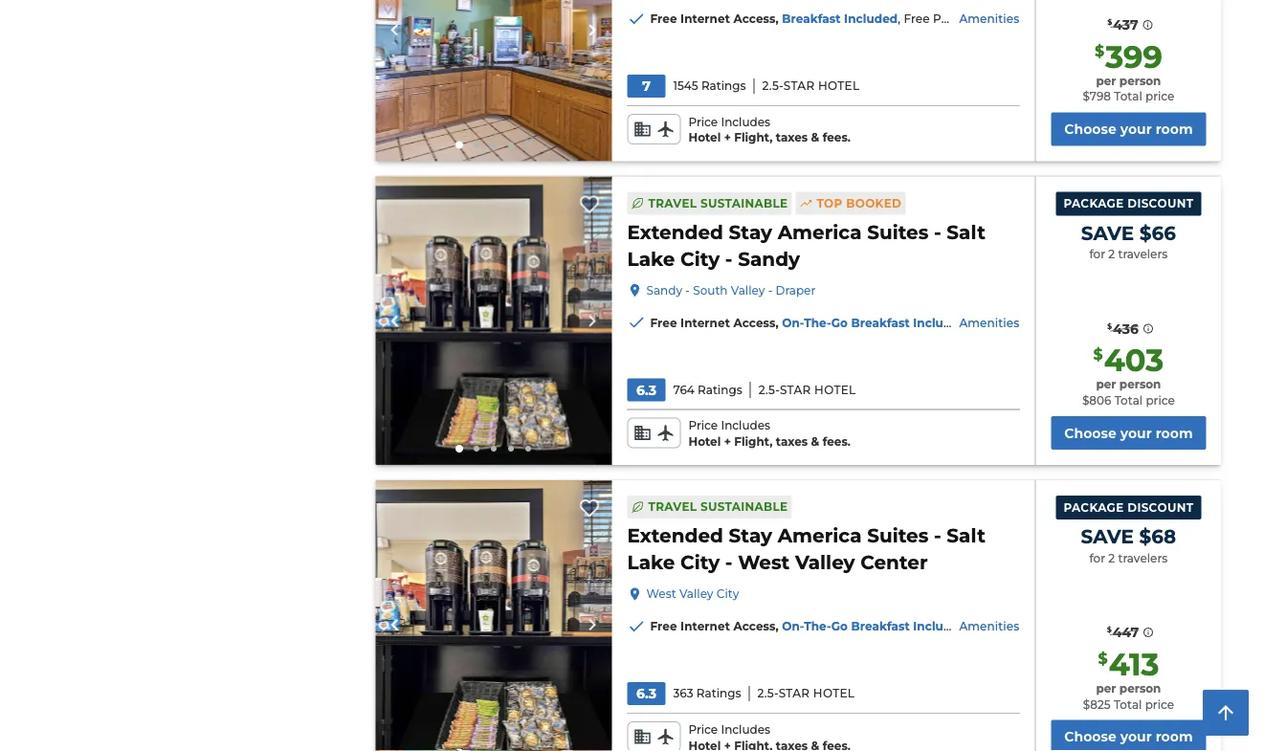 Task type: describe. For each thing, give the bounding box(es) containing it.
$ for 399
[[1095, 41, 1105, 60]]

2 for 403
[[1109, 247, 1116, 261]]

$ 399 per person $798 total price
[[1083, 38, 1175, 104]]

go to image #4 image for first go to image #3 from the bottom's the go to image #5
[[508, 446, 514, 452]]

2.5- for 413
[[758, 687, 779, 701]]

2 for 413
[[1109, 551, 1116, 565]]

1 access from the top
[[734, 12, 776, 26]]

package for 403
[[1064, 197, 1124, 211]]

363
[[673, 687, 694, 701]]

choose your room for 399
[[1065, 121, 1194, 137]]

sandy inside the extended stay america suites - salt lake city - sandy
[[738, 247, 800, 270]]

for for 413
[[1090, 551, 1106, 565]]

go for 403
[[832, 316, 848, 330]]

your for 413
[[1121, 729, 1152, 746]]

choose your room for 413
[[1065, 729, 1194, 746]]

extended for 403
[[628, 220, 724, 244]]

2 go to image #3 image from the top
[[491, 446, 497, 452]]

0 vertical spatial 2.5-star hotel
[[763, 79, 860, 93]]

$ for 436
[[1108, 322, 1113, 331]]

west valley city
[[647, 587, 739, 601]]

breakfast image for 413
[[376, 481, 612, 752]]

stay for 413
[[729, 524, 773, 548]]

fees. for save $66
[[823, 435, 851, 449]]

go to image #1 image for first go to image #3 from the top
[[456, 141, 463, 149]]

go to image #5 image for first go to image #3 from the bottom
[[526, 446, 531, 452]]

internet for 413
[[681, 620, 730, 634]]

pets
[[986, 12, 1012, 26]]

1 amenities from the top
[[960, 12, 1020, 26]]

the- for 403
[[804, 316, 832, 330]]

travel sustainable for 413
[[649, 500, 788, 514]]

extended stay america suites - salt lake city - sandy
[[628, 220, 986, 270]]

436
[[1114, 321, 1139, 337]]

flight, for save $66
[[735, 435, 773, 449]]

403
[[1105, 342, 1164, 379]]

access for 403
[[734, 316, 776, 330]]

hotel for save $66
[[815, 383, 856, 397]]

1 vertical spatial west
[[647, 587, 677, 601]]

0 vertical spatial breakfast
[[782, 12, 841, 26]]

free down west valley city on the bottom right of the page
[[651, 620, 677, 634]]

save for 403
[[1082, 221, 1135, 244]]

travel for 413
[[649, 500, 697, 514]]

0 vertical spatial valley
[[731, 283, 765, 297]]

city for 403
[[681, 247, 720, 270]]

1 go to image #3 image from the top
[[491, 142, 497, 148]]

travelers for 413
[[1119, 551, 1168, 565]]

free up 764
[[651, 316, 677, 330]]

star for 413
[[779, 687, 810, 701]]

discount for 413
[[1128, 501, 1194, 515]]

0 vertical spatial included
[[845, 12, 898, 26]]

2 vertical spatial city
[[717, 587, 739, 601]]

the- for 413
[[804, 620, 832, 634]]

2.5-star hotel for 403
[[759, 383, 856, 397]]

room for 403
[[1156, 425, 1194, 441]]

allowed,
[[1015, 12, 1065, 26]]

person for 399
[[1120, 74, 1162, 88]]

$ for 413
[[1099, 649, 1108, 668]]

price for 403
[[1146, 394, 1176, 408]]

america for 413
[[778, 524, 862, 548]]

1 vertical spatial sandy
[[647, 283, 683, 297]]

coffee shop image
[[376, 0, 612, 161]]

price includes hotel + flight, taxes & fees. for 437
[[689, 115, 851, 145]]

hotel for 437
[[819, 79, 860, 93]]

3 price from the top
[[689, 723, 718, 737]]

$ 436
[[1108, 321, 1139, 337]]

extended stay america suites - salt lake city - sandy element
[[628, 219, 1020, 271]]

extended stay america suites - salt lake city - west valley center element
[[628, 523, 1020, 576]]

6.3 for 413
[[637, 686, 657, 702]]

per for 399
[[1097, 74, 1117, 88]]

choose for 403
[[1065, 425, 1117, 441]]

ratings for 403
[[698, 383, 743, 397]]

amenities for 403
[[960, 316, 1020, 330]]

room for 399
[[1156, 121, 1194, 137]]

photo carousel region for 403
[[376, 177, 612, 465]]

flight, for 437
[[735, 131, 773, 145]]

for 2 travelers for 403
[[1090, 247, 1168, 261]]

package discount for 413
[[1064, 501, 1194, 515]]

ratings for 413
[[697, 687, 741, 701]]

breakfast image for 403
[[376, 177, 612, 465]]

top booked
[[817, 196, 902, 210]]

go for 413
[[832, 620, 848, 634]]

sustainable for 413
[[701, 500, 788, 514]]

399
[[1106, 38, 1163, 75]]

go to image #1 image for first go to image #3 from the bottom
[[456, 445, 463, 453]]

on- for 413
[[782, 620, 804, 634]]

choose your room for 403
[[1065, 425, 1194, 441]]

fees. for 437
[[823, 131, 851, 145]]

suites for 413
[[868, 524, 929, 548]]

1545 ratings
[[673, 79, 746, 93]]

764 ratings
[[673, 383, 743, 397]]

package discount for 403
[[1064, 197, 1194, 211]]

person for 413
[[1120, 682, 1162, 696]]

$ for 437
[[1108, 17, 1113, 27]]

0 vertical spatial ratings
[[702, 79, 746, 93]]

discount for 403
[[1128, 197, 1194, 211]]

2.5-star hotel for 413
[[758, 687, 855, 701]]

lake for 413
[[628, 551, 675, 575]]

america for 403
[[778, 220, 862, 244]]

room for 413
[[1156, 729, 1194, 746]]

lake for 403
[[628, 247, 675, 270]]

$ 413 per person $825 total price
[[1083, 646, 1175, 712]]

free internet access , breakfast included , free parking, pets allowed, fitness center, kitchen, airport sh
[[651, 12, 1265, 26]]

city for 413
[[681, 551, 720, 575]]

choose your room button for 413
[[1052, 721, 1207, 752]]

0 vertical spatial 2.5-
[[763, 79, 784, 93]]

free internet access , on-the-go breakfast included amenities for 403
[[651, 316, 1020, 330]]

package for 413
[[1064, 501, 1124, 515]]

internet for 403
[[681, 316, 730, 330]]



Task type: locate. For each thing, give the bounding box(es) containing it.
2 vertical spatial 2.5-star hotel
[[758, 687, 855, 701]]

2 vertical spatial star
[[779, 687, 810, 701]]

$ 447
[[1107, 625, 1139, 641]]

$
[[1108, 17, 1113, 27], [1095, 41, 1105, 60], [1108, 322, 1113, 331], [1094, 345, 1104, 364], [1107, 626, 1112, 635], [1099, 649, 1108, 668]]

2 down save $66
[[1109, 247, 1116, 261]]

2 vertical spatial included
[[914, 620, 967, 634]]

price inside $ 413 per person $825 total price
[[1146, 698, 1175, 712]]

access down sandy - south valley - draper
[[734, 316, 776, 330]]

2 vertical spatial total
[[1114, 698, 1143, 712]]

2.5- right "764 ratings"
[[759, 383, 780, 397]]

price down 403
[[1146, 394, 1176, 408]]

1 vertical spatial included
[[914, 316, 967, 330]]

price inside $ 403 per person $806 total price
[[1146, 394, 1176, 408]]

2 your from the top
[[1121, 425, 1152, 441]]

1 vertical spatial breakfast
[[852, 316, 910, 330]]

0 vertical spatial free internet access , on-the-go breakfast included amenities
[[651, 316, 1020, 330]]

0 horizontal spatial valley
[[680, 587, 714, 601]]

$ inside $ 413 per person $825 total price
[[1099, 649, 1108, 668]]

flight, down "764 ratings"
[[735, 435, 773, 449]]

2 vertical spatial photo carousel region
[[376, 481, 612, 752]]

0 vertical spatial go to image #4 image
[[508, 142, 514, 148]]

$ inside the $ 399 per person $798 total price
[[1095, 41, 1105, 60]]

choose your room button for 403
[[1052, 417, 1207, 450]]

per up $798
[[1097, 74, 1117, 88]]

2 travel sustainable from the top
[[649, 500, 788, 514]]

3 amenities from the top
[[960, 620, 1020, 634]]

person inside $ 403 per person $806 total price
[[1120, 378, 1162, 392]]

sh
[[1256, 12, 1265, 26]]

2 go to image #2 image from the top
[[474, 446, 480, 452]]

stay inside the extended stay america suites - salt lake city - sandy
[[729, 220, 773, 244]]

0 vertical spatial price includes hotel + flight, taxes & fees.
[[689, 115, 851, 145]]

choose your room button for 399
[[1052, 113, 1207, 146]]

breakfast for 413
[[852, 620, 910, 634]]

price for save $66
[[689, 419, 718, 433]]

access down west valley city on the bottom right of the page
[[734, 620, 776, 634]]

choose your room
[[1065, 121, 1194, 137], [1065, 425, 1194, 441], [1065, 729, 1194, 746]]

taxes for save $66
[[776, 435, 808, 449]]

sandy - south valley - draper
[[647, 283, 816, 297]]

the- down draper
[[804, 316, 832, 330]]

go to image #2 image
[[474, 142, 480, 148], [474, 446, 480, 452]]

+ down 1545 ratings
[[724, 131, 731, 145]]

1 save from the top
[[1082, 221, 1135, 244]]

2 breakfast image from the top
[[376, 481, 612, 752]]

flight,
[[735, 131, 773, 145], [735, 435, 773, 449]]

1 photo carousel region from the top
[[376, 0, 612, 161]]

sustainable
[[701, 196, 788, 210], [701, 500, 788, 514]]

total inside $ 413 per person $825 total price
[[1114, 698, 1143, 712]]

2 go to image #1 image from the top
[[456, 445, 463, 453]]

2 salt from the top
[[947, 524, 986, 548]]

1 package from the top
[[1064, 197, 1124, 211]]

suites inside the "extended stay america suites - salt lake city - west valley center"
[[868, 524, 929, 548]]

1 vertical spatial 2.5-
[[759, 383, 780, 397]]

travelers
[[1119, 247, 1168, 261], [1119, 551, 1168, 565]]

airport
[[1211, 12, 1253, 26]]

extended for 413
[[628, 524, 724, 548]]

0 vertical spatial package discount
[[1064, 197, 1194, 211]]

0 vertical spatial per
[[1097, 74, 1117, 88]]

$ inside $ 437
[[1108, 17, 1113, 27]]

price for 413
[[1146, 698, 1175, 712]]

3 photo carousel region from the top
[[376, 481, 612, 752]]

hotel
[[819, 79, 860, 93], [689, 131, 721, 145], [815, 383, 856, 397], [689, 435, 721, 449], [814, 687, 855, 701]]

6.3
[[637, 382, 657, 398], [637, 686, 657, 702]]

person for 403
[[1120, 378, 1162, 392]]

1 suites from the top
[[868, 220, 929, 244]]

0 vertical spatial go to image #3 image
[[491, 142, 497, 148]]

0 vertical spatial photo carousel region
[[376, 0, 612, 161]]

sustainable up the "extended stay america suites - salt lake city - west valley center" at the bottom
[[701, 500, 788, 514]]

per for 413
[[1097, 682, 1117, 696]]

person inside $ 413 per person $825 total price
[[1120, 682, 1162, 696]]

price includes hotel + flight, taxes & fees.
[[689, 115, 851, 145], [689, 419, 851, 449]]

person inside the $ 399 per person $798 total price
[[1120, 74, 1162, 88]]

0 vertical spatial lake
[[628, 247, 675, 270]]

$ 403 per person $806 total price
[[1083, 342, 1176, 408]]

0 vertical spatial america
[[778, 220, 862, 244]]

$68
[[1140, 525, 1177, 549]]

extended inside the extended stay america suites - salt lake city - sandy
[[628, 220, 724, 244]]

price down "399"
[[1146, 90, 1175, 104]]

price inside the $ 399 per person $798 total price
[[1146, 90, 1175, 104]]

photo carousel region for 413
[[376, 481, 612, 752]]

travel sustainable for 403
[[649, 196, 788, 210]]

choose down $798
[[1065, 121, 1117, 137]]

package up save $66
[[1064, 197, 1124, 211]]

parking,
[[933, 12, 982, 26]]

2 choose from the top
[[1065, 425, 1117, 441]]

lake up west valley city on the bottom right of the page
[[628, 551, 675, 575]]

2 save from the top
[[1081, 525, 1134, 549]]

0 vertical spatial total
[[1115, 90, 1143, 104]]

total right $825
[[1114, 698, 1143, 712]]

total inside $ 403 per person $806 total price
[[1115, 394, 1143, 408]]

your down $ 413 per person $825 total price on the bottom right of the page
[[1121, 729, 1152, 746]]

2 includes from the top
[[721, 419, 771, 433]]

lake inside the "extended stay america suites - salt lake city - west valley center"
[[628, 551, 675, 575]]

7
[[643, 78, 651, 94]]

city up west valley city on the bottom right of the page
[[681, 551, 720, 575]]

0 vertical spatial price
[[689, 115, 718, 129]]

includes for save $66
[[721, 419, 771, 433]]

2 vertical spatial price
[[689, 723, 718, 737]]

1 internet from the top
[[681, 12, 730, 26]]

suites down booked
[[868, 220, 929, 244]]

2 for from the top
[[1090, 551, 1106, 565]]

0 vertical spatial includes
[[721, 115, 771, 129]]

1 vertical spatial choose
[[1065, 425, 1117, 441]]

0 vertical spatial choose
[[1065, 121, 1117, 137]]

hotel for save $68
[[814, 687, 855, 701]]

0 vertical spatial flight,
[[735, 131, 773, 145]]

2 vertical spatial 2.5-
[[758, 687, 779, 701]]

go to image #2 image for first go to image #3 from the top go to image #1
[[474, 142, 480, 148]]

free
[[651, 12, 677, 26], [904, 12, 930, 26], [651, 316, 677, 330], [651, 620, 677, 634]]

413
[[1109, 646, 1160, 683]]

included
[[845, 12, 898, 26], [914, 316, 967, 330], [914, 620, 967, 634]]

3 choose your room button from the top
[[1052, 721, 1207, 752]]

1 sustainable from the top
[[701, 196, 788, 210]]

$ left 447
[[1107, 626, 1112, 635]]

1 stay from the top
[[729, 220, 773, 244]]

0 horizontal spatial west
[[647, 587, 677, 601]]

1 go to image #1 image from the top
[[456, 141, 463, 149]]

salt
[[947, 220, 986, 244], [947, 524, 986, 548]]

fees.
[[823, 131, 851, 145], [823, 435, 851, 449]]

1 go to image #2 image from the top
[[474, 142, 480, 148]]

suites
[[868, 220, 929, 244], [868, 524, 929, 548]]

discount up $68
[[1128, 501, 1194, 515]]

travelers for 403
[[1119, 247, 1168, 261]]

6.3 left 764
[[637, 382, 657, 398]]

price includes hotel + flight, taxes & fees. down 1545 ratings
[[689, 115, 851, 145]]

2 choose your room from the top
[[1065, 425, 1194, 441]]

1 horizontal spatial west
[[738, 551, 790, 575]]

1 go to image #4 image from the top
[[508, 142, 514, 148]]

free internet access , on-the-go breakfast included amenities for 413
[[651, 620, 1020, 634]]

person down 436
[[1120, 378, 1162, 392]]

1 vertical spatial city
[[681, 551, 720, 575]]

1 per from the top
[[1097, 74, 1117, 88]]

1 free internet access , on-the-go breakfast included amenities from the top
[[651, 316, 1020, 330]]

lake
[[628, 247, 675, 270], [628, 551, 675, 575]]

2
[[1109, 247, 1116, 261], [1109, 551, 1116, 565]]

0 vertical spatial person
[[1120, 74, 1162, 88]]

1 vertical spatial amenities
[[960, 316, 1020, 330]]

1 person from the top
[[1120, 74, 1162, 88]]

2 discount from the top
[[1128, 501, 1194, 515]]

1 flight, from the top
[[735, 131, 773, 145]]

for 2 travelers
[[1090, 247, 1168, 261], [1090, 551, 1168, 565]]

1 vertical spatial 6.3
[[637, 686, 657, 702]]

per up $806
[[1097, 378, 1117, 392]]

go to image #3 image
[[491, 142, 497, 148], [491, 446, 497, 452]]

save $68
[[1081, 525, 1177, 549]]

2 photo carousel region from the top
[[376, 177, 612, 465]]

2 + from the top
[[724, 435, 731, 449]]

save
[[1082, 221, 1135, 244], [1081, 525, 1134, 549]]

stay
[[729, 220, 773, 244], [729, 524, 773, 548]]

2 stay from the top
[[729, 524, 773, 548]]

$ for 403
[[1094, 345, 1104, 364]]

free left parking,
[[904, 12, 930, 26]]

1 vertical spatial for 2 travelers
[[1090, 551, 1168, 565]]

1 vertical spatial choose your room button
[[1052, 417, 1207, 450]]

per inside the $ 399 per person $798 total price
[[1097, 74, 1117, 88]]

2 vertical spatial your
[[1121, 729, 1152, 746]]

1 vertical spatial save
[[1081, 525, 1134, 549]]

0 vertical spatial go to image #2 image
[[474, 142, 480, 148]]

extended up south
[[628, 220, 724, 244]]

1 choose your room button from the top
[[1052, 113, 1207, 146]]

$ down fitness
[[1095, 41, 1105, 60]]

2 travel from the top
[[649, 500, 697, 514]]

2 taxes from the top
[[776, 435, 808, 449]]

ratings right 764
[[698, 383, 743, 397]]

1 vertical spatial go to image #2 image
[[474, 446, 480, 452]]

for down save $68
[[1090, 551, 1106, 565]]

1 for 2 travelers from the top
[[1090, 247, 1168, 261]]

choose your room button
[[1052, 113, 1207, 146], [1052, 417, 1207, 450], [1052, 721, 1207, 752]]

your for 399
[[1121, 121, 1152, 137]]

1 vertical spatial internet
[[681, 316, 730, 330]]

ratings right 363
[[697, 687, 741, 701]]

room
[[1156, 121, 1194, 137], [1156, 425, 1194, 441], [1156, 729, 1194, 746]]

extended up west valley city on the bottom right of the page
[[628, 524, 724, 548]]

1 & from the top
[[811, 131, 820, 145]]

2 2 from the top
[[1109, 551, 1116, 565]]

2 fees. from the top
[[823, 435, 851, 449]]

america inside the extended stay america suites - salt lake city - sandy
[[778, 220, 862, 244]]

person down 437
[[1120, 74, 1162, 88]]

2 for 2 travelers from the top
[[1090, 551, 1168, 565]]

0 vertical spatial sandy
[[738, 247, 800, 270]]

1 vertical spatial suites
[[868, 524, 929, 548]]

choose down $806
[[1065, 425, 1117, 441]]

+ for 437
[[724, 131, 731, 145]]

taxes
[[776, 131, 808, 145], [776, 435, 808, 449]]

1 fees. from the top
[[823, 131, 851, 145]]

go down the 'extended stay america suites - salt lake city - west valley center' element
[[832, 620, 848, 634]]

west
[[738, 551, 790, 575], [647, 587, 677, 601]]

1 the- from the top
[[804, 316, 832, 330]]

stay inside the "extended stay america suites - salt lake city - west valley center"
[[729, 524, 773, 548]]

$ inside $ 403 per person $806 total price
[[1094, 345, 1104, 364]]

breakfast
[[782, 12, 841, 26], [852, 316, 910, 330], [852, 620, 910, 634]]

1 vertical spatial star
[[780, 383, 811, 397]]

travel sustainable up west valley city on the bottom right of the page
[[649, 500, 788, 514]]

$798
[[1083, 90, 1112, 104]]

$ 437
[[1108, 17, 1139, 33]]

price down 1545 ratings
[[689, 115, 718, 129]]

per inside $ 403 per person $806 total price
[[1097, 378, 1117, 392]]

0 vertical spatial breakfast image
[[376, 177, 612, 465]]

1545
[[673, 79, 699, 93]]

includes down 363 ratings
[[721, 723, 771, 737]]

2 person from the top
[[1120, 378, 1162, 392]]

person
[[1120, 74, 1162, 88], [1120, 378, 1162, 392], [1120, 682, 1162, 696]]

2 & from the top
[[811, 435, 820, 449]]

1 vertical spatial includes
[[721, 419, 771, 433]]

1 vertical spatial package discount
[[1064, 501, 1194, 515]]

1 vertical spatial photo carousel region
[[376, 177, 612, 465]]

kitchen,
[[1159, 12, 1208, 26]]

-
[[934, 220, 942, 244], [725, 247, 733, 270], [686, 283, 690, 297], [768, 283, 773, 297], [934, 524, 942, 548], [725, 551, 733, 575]]

stay up west valley city on the bottom right of the page
[[729, 524, 773, 548]]

0 vertical spatial for
[[1090, 247, 1106, 261]]

2 sustainable from the top
[[701, 500, 788, 514]]

package discount
[[1064, 197, 1194, 211], [1064, 501, 1194, 515]]

free internet access , on-the-go breakfast included amenities down draper
[[651, 316, 1020, 330]]

1 price from the top
[[689, 115, 718, 129]]

2 vertical spatial amenities
[[960, 620, 1020, 634]]

travel up west valley city on the bottom right of the page
[[649, 500, 697, 514]]

your
[[1121, 121, 1152, 137], [1121, 425, 1152, 441], [1121, 729, 1152, 746]]

save left $66
[[1082, 221, 1135, 244]]

+
[[724, 131, 731, 145], [724, 435, 731, 449]]

access up 1545 ratings
[[734, 12, 776, 26]]

1 lake from the top
[[628, 247, 675, 270]]

package
[[1064, 197, 1124, 211], [1064, 501, 1124, 515]]

2 free internet access , on-the-go breakfast included amenities from the top
[[651, 620, 1020, 634]]

6.3 left 363
[[637, 686, 657, 702]]

access for 413
[[734, 620, 776, 634]]

travelers down save $68
[[1119, 551, 1168, 565]]

star
[[784, 79, 815, 93], [780, 383, 811, 397], [779, 687, 810, 701]]

extended stay america suites - salt lake city - west valley center
[[628, 524, 986, 575]]

1 vertical spatial on-
[[782, 620, 804, 634]]

price
[[1146, 90, 1175, 104], [1146, 394, 1176, 408], [1146, 698, 1175, 712]]

go to image #1 image
[[456, 141, 463, 149], [456, 445, 463, 453]]

$ inside $ 447
[[1107, 626, 1112, 635]]

price
[[689, 115, 718, 129], [689, 419, 718, 433], [689, 723, 718, 737]]

3 per from the top
[[1097, 682, 1117, 696]]

+ for save $66
[[724, 435, 731, 449]]

1 vertical spatial choose your room
[[1065, 425, 1194, 441]]

764
[[673, 383, 695, 397]]

0 vertical spatial access
[[734, 12, 776, 26]]

3 access from the top
[[734, 620, 776, 634]]

top
[[817, 196, 843, 210]]

2 suites from the top
[[868, 524, 929, 548]]

1 for from the top
[[1090, 247, 1106, 261]]

included for 403
[[914, 316, 967, 330]]

1 travel sustainable from the top
[[649, 196, 788, 210]]

1 go to image #5 image from the top
[[526, 142, 531, 148]]

go to image #5 image for first go to image #3 from the top
[[526, 142, 531, 148]]

includes down 1545 ratings
[[721, 115, 771, 129]]

ratings right 1545
[[702, 79, 746, 93]]

amenities for 413
[[960, 620, 1020, 634]]

breakfast image
[[376, 177, 612, 465], [376, 481, 612, 752]]

star for 403
[[780, 383, 811, 397]]

2 price includes hotel + flight, taxes & fees. from the top
[[689, 419, 851, 449]]

0 vertical spatial go to image #5 image
[[526, 142, 531, 148]]

stay up sandy - south valley - draper
[[729, 220, 773, 244]]

0 vertical spatial choose your room
[[1065, 121, 1194, 137]]

1 vertical spatial price
[[1146, 394, 1176, 408]]

2 6.3 from the top
[[637, 686, 657, 702]]

total for 399
[[1115, 90, 1143, 104]]

0 vertical spatial the-
[[804, 316, 832, 330]]

choose
[[1065, 121, 1117, 137], [1065, 425, 1117, 441], [1065, 729, 1117, 746]]

3 your from the top
[[1121, 729, 1152, 746]]

price includes
[[689, 723, 771, 737]]

2 access from the top
[[734, 316, 776, 330]]

person down 447
[[1120, 682, 1162, 696]]

2 internet from the top
[[681, 316, 730, 330]]

2 flight, from the top
[[735, 435, 773, 449]]

for 2 travelers for 413
[[1090, 551, 1168, 565]]

total inside the $ 399 per person $798 total price
[[1115, 90, 1143, 104]]

2 go from the top
[[832, 620, 848, 634]]

save $66
[[1082, 221, 1177, 244]]

2.5- right 1545 ratings
[[763, 79, 784, 93]]

0 vertical spatial save
[[1082, 221, 1135, 244]]

star right 1545 ratings
[[784, 79, 815, 93]]

choose your room button down $806
[[1052, 417, 1207, 450]]

1 price includes hotel + flight, taxes & fees. from the top
[[689, 115, 851, 145]]

$ left 436
[[1108, 322, 1113, 331]]

$66
[[1140, 221, 1177, 244]]

internet down south
[[681, 316, 730, 330]]

save left $68
[[1081, 525, 1134, 549]]

for down save $66
[[1090, 247, 1106, 261]]

room down $ 403 per person $806 total price
[[1156, 425, 1194, 441]]

the-
[[804, 316, 832, 330], [804, 620, 832, 634]]

free internet access , on-the-go breakfast included amenities
[[651, 316, 1020, 330], [651, 620, 1020, 634]]

total right $798
[[1115, 90, 1143, 104]]

1 + from the top
[[724, 131, 731, 145]]

$ for 447
[[1107, 626, 1112, 635]]

$ left 403
[[1094, 345, 1104, 364]]

2 go to image #5 image from the top
[[526, 446, 531, 452]]

includes down "764 ratings"
[[721, 419, 771, 433]]

city down the "extended stay america suites - salt lake city - west valley center" at the bottom
[[717, 587, 739, 601]]

taxes for 437
[[776, 131, 808, 145]]

choose for 399
[[1065, 121, 1117, 137]]

city up south
[[681, 247, 720, 270]]

1 vertical spatial travel
[[649, 500, 697, 514]]

$825
[[1083, 698, 1111, 712]]

1 vertical spatial salt
[[947, 524, 986, 548]]

travel for 403
[[649, 196, 697, 210]]

1 vertical spatial +
[[724, 435, 731, 449]]

sustainable up the extended stay america suites - salt lake city - sandy
[[701, 196, 788, 210]]

1 package discount from the top
[[1064, 197, 1194, 211]]

stay for 403
[[729, 220, 773, 244]]

for for 403
[[1090, 247, 1106, 261]]

2 vertical spatial ratings
[[697, 687, 741, 701]]

sandy
[[738, 247, 800, 270], [647, 283, 683, 297]]

included for 413
[[914, 620, 967, 634]]

0 vertical spatial price
[[1146, 90, 1175, 104]]

1 vertical spatial discount
[[1128, 501, 1194, 515]]

1 choose your room from the top
[[1065, 121, 1194, 137]]

suites inside the extended stay america suites - salt lake city - sandy
[[868, 220, 929, 244]]

2 horizontal spatial valley
[[796, 551, 855, 575]]

go
[[832, 316, 848, 330], [832, 620, 848, 634]]

south
[[693, 283, 728, 297]]

2.5-
[[763, 79, 784, 93], [759, 383, 780, 397], [758, 687, 779, 701]]

1 horizontal spatial valley
[[731, 283, 765, 297]]

+ down "764 ratings"
[[724, 435, 731, 449]]

includes for 437
[[721, 115, 771, 129]]

2.5- for 403
[[759, 383, 780, 397]]

on- for 403
[[782, 316, 804, 330]]

3 room from the top
[[1156, 729, 1194, 746]]

1 america from the top
[[778, 220, 862, 244]]

per for 403
[[1097, 378, 1117, 392]]

1 room from the top
[[1156, 121, 1194, 137]]

per
[[1097, 74, 1117, 88], [1097, 378, 1117, 392], [1097, 682, 1117, 696]]

internet
[[681, 12, 730, 26], [681, 316, 730, 330], [681, 620, 730, 634]]

1 includes from the top
[[721, 115, 771, 129]]

on- down draper
[[782, 316, 804, 330]]

america inside the "extended stay america suites - salt lake city - west valley center"
[[778, 524, 862, 548]]

salt inside the extended stay america suites - salt lake city - sandy
[[947, 220, 986, 244]]

travelers down save $66
[[1119, 247, 1168, 261]]

2 vertical spatial internet
[[681, 620, 730, 634]]

2 down save $68
[[1109, 551, 1116, 565]]

1 salt from the top
[[947, 220, 986, 244]]

save for 413
[[1081, 525, 1134, 549]]

2 room from the top
[[1156, 425, 1194, 441]]

2 vertical spatial price
[[1146, 698, 1175, 712]]

2 vertical spatial person
[[1120, 682, 1162, 696]]

valley inside the "extended stay america suites - salt lake city - west valley center"
[[796, 551, 855, 575]]

1 travel from the top
[[649, 196, 697, 210]]

city inside the extended stay america suites - salt lake city - sandy
[[681, 247, 720, 270]]

room down $ 413 per person $825 total price on the bottom right of the page
[[1156, 729, 1194, 746]]

discount up $66
[[1128, 197, 1194, 211]]

sandy left south
[[647, 283, 683, 297]]

choose your room down $798
[[1065, 121, 1194, 137]]

1 vertical spatial 2
[[1109, 551, 1116, 565]]

0 vertical spatial travel sustainable
[[649, 196, 788, 210]]

total
[[1115, 90, 1143, 104], [1115, 394, 1143, 408], [1114, 698, 1143, 712]]

travel
[[649, 196, 697, 210], [649, 500, 697, 514]]

1 vertical spatial person
[[1120, 378, 1162, 392]]

3 choose your room from the top
[[1065, 729, 1194, 746]]

booked
[[847, 196, 902, 210]]

for 2 travelers down save $68
[[1090, 551, 1168, 565]]

per inside $ 413 per person $825 total price
[[1097, 682, 1117, 696]]

1 your from the top
[[1121, 121, 1152, 137]]

valley
[[731, 283, 765, 297], [796, 551, 855, 575], [680, 587, 714, 601]]

2.5- up price includes
[[758, 687, 779, 701]]

go to image #4 image
[[508, 142, 514, 148], [508, 446, 514, 452]]

0 vertical spatial room
[[1156, 121, 1194, 137]]

0 vertical spatial city
[[681, 247, 720, 270]]

lake inside the extended stay america suites - salt lake city - sandy
[[628, 247, 675, 270]]

fitness
[[1068, 12, 1111, 26]]

suites up center
[[868, 524, 929, 548]]

center,
[[1114, 12, 1156, 26]]

1 2 from the top
[[1109, 247, 1116, 261]]

your for 403
[[1121, 425, 1152, 441]]

breakfast for 403
[[852, 316, 910, 330]]

1 vertical spatial extended
[[628, 524, 724, 548]]

city
[[681, 247, 720, 270], [681, 551, 720, 575], [717, 587, 739, 601]]

1 choose from the top
[[1065, 121, 1117, 137]]

$806
[[1083, 394, 1112, 408]]

1 vertical spatial package
[[1064, 501, 1124, 515]]

choose down $825
[[1065, 729, 1117, 746]]

total for 413
[[1114, 698, 1143, 712]]

2 package from the top
[[1064, 501, 1124, 515]]

1 vertical spatial valley
[[796, 551, 855, 575]]

1 vertical spatial go to image #3 image
[[491, 446, 497, 452]]

0 vertical spatial sustainable
[[701, 196, 788, 210]]

for 2 travelers down save $66
[[1090, 247, 1168, 261]]

6.3 for 403
[[637, 382, 657, 398]]

discount
[[1128, 197, 1194, 211], [1128, 501, 1194, 515]]

includes
[[721, 115, 771, 129], [721, 419, 771, 433], [721, 723, 771, 737]]

star right 363 ratings
[[779, 687, 810, 701]]

1 extended from the top
[[628, 220, 724, 244]]

2 america from the top
[[778, 524, 862, 548]]

2 choose your room button from the top
[[1052, 417, 1207, 450]]

for
[[1090, 247, 1106, 261], [1090, 551, 1106, 565]]

0 vertical spatial extended
[[628, 220, 724, 244]]

draper
[[776, 283, 816, 297]]

internet down west valley city on the bottom right of the page
[[681, 620, 730, 634]]

3 internet from the top
[[681, 620, 730, 634]]

437
[[1114, 17, 1139, 33]]

america
[[778, 220, 862, 244], [778, 524, 862, 548]]

0 vertical spatial go to image #1 image
[[456, 141, 463, 149]]

city inside the "extended stay america suites - salt lake city - west valley center"
[[681, 551, 720, 575]]

$ left "413" in the bottom of the page
[[1099, 649, 1108, 668]]

1 vertical spatial go to image #5 image
[[526, 446, 531, 452]]

1 breakfast image from the top
[[376, 177, 612, 465]]

3 choose from the top
[[1065, 729, 1117, 746]]

2 vertical spatial access
[[734, 620, 776, 634]]

1 vertical spatial price
[[689, 419, 718, 433]]

package discount up save $68
[[1064, 501, 1194, 515]]

price for 437
[[689, 115, 718, 129]]

1 discount from the top
[[1128, 197, 1194, 211]]

ratings
[[702, 79, 746, 93], [698, 383, 743, 397], [697, 687, 741, 701]]

1 vertical spatial room
[[1156, 425, 1194, 441]]

0 vertical spatial &
[[811, 131, 820, 145]]

1 vertical spatial breakfast image
[[376, 481, 612, 752]]

0 vertical spatial star
[[784, 79, 815, 93]]

lake up sandy - south valley - draper
[[628, 247, 675, 270]]

amenities
[[960, 12, 1020, 26], [960, 316, 1020, 330], [960, 620, 1020, 634]]

the- down the 'extended stay america suites - salt lake city - west valley center' element
[[804, 620, 832, 634]]

choose for 413
[[1065, 729, 1117, 746]]

2 package discount from the top
[[1064, 501, 1194, 515]]

photo carousel region
[[376, 0, 612, 161], [376, 177, 612, 465], [376, 481, 612, 752]]

choose your room button down $825
[[1052, 721, 1207, 752]]

go to image #4 image for the go to image #5 related to first go to image #3 from the top
[[508, 142, 514, 148]]

price down "413" in the bottom of the page
[[1146, 698, 1175, 712]]

total right $806
[[1115, 394, 1143, 408]]

363 ratings
[[673, 687, 741, 701]]

1 horizontal spatial sandy
[[738, 247, 800, 270]]

package up save $68
[[1064, 501, 1124, 515]]

price for 399
[[1146, 90, 1175, 104]]

access
[[734, 12, 776, 26], [734, 316, 776, 330], [734, 620, 776, 634]]

2 lake from the top
[[628, 551, 675, 575]]

salt inside the "extended stay america suites - salt lake city - west valley center"
[[947, 524, 986, 548]]

,
[[776, 12, 779, 26], [898, 12, 901, 26], [776, 316, 779, 330], [776, 620, 779, 634]]

internet up 1545 ratings
[[681, 12, 730, 26]]

2 travelers from the top
[[1119, 551, 1168, 565]]

free up 7
[[651, 12, 677, 26]]

0 vertical spatial suites
[[868, 220, 929, 244]]

price includes hotel + flight, taxes & fees. down "764 ratings"
[[689, 419, 851, 449]]

west inside the "extended stay america suites - salt lake city - west valley center"
[[738, 551, 790, 575]]

go to image #5 image
[[526, 142, 531, 148], [526, 446, 531, 452]]

choose your room button down $798
[[1052, 113, 1207, 146]]

0 vertical spatial west
[[738, 551, 790, 575]]

extended
[[628, 220, 724, 244], [628, 524, 724, 548]]

travel sustainable
[[649, 196, 788, 210], [649, 500, 788, 514]]

total for 403
[[1115, 394, 1143, 408]]

go to image #2 image for first go to image #3 from the bottom's go to image #1
[[474, 446, 480, 452]]

per up $825
[[1097, 682, 1117, 696]]

0 vertical spatial travelers
[[1119, 247, 1168, 261]]

& for save $66
[[811, 435, 820, 449]]

on-
[[782, 316, 804, 330], [782, 620, 804, 634]]

go down extended stay america suites - salt lake city - sandy element
[[832, 316, 848, 330]]

447
[[1113, 625, 1139, 641]]

3 person from the top
[[1120, 682, 1162, 696]]

2 on- from the top
[[782, 620, 804, 634]]

2 extended from the top
[[628, 524, 724, 548]]

room down the $ 399 per person $798 total price
[[1156, 121, 1194, 137]]

3 includes from the top
[[721, 723, 771, 737]]

1 vertical spatial 2.5-star hotel
[[759, 383, 856, 397]]

1 vertical spatial taxes
[[776, 435, 808, 449]]

&
[[811, 131, 820, 145], [811, 435, 820, 449]]

0 vertical spatial 6.3
[[637, 382, 657, 398]]

extended inside the "extended stay america suites - salt lake city - west valley center"
[[628, 524, 724, 548]]

center
[[861, 551, 928, 575]]

2 vertical spatial choose your room
[[1065, 729, 1194, 746]]

choose your room down $806
[[1065, 425, 1194, 441]]

$ inside $ 436
[[1108, 322, 1113, 331]]

package discount up save $66
[[1064, 197, 1194, 211]]

salt for 403
[[947, 220, 986, 244]]

1 vertical spatial price includes hotel + flight, taxes & fees.
[[689, 419, 851, 449]]

2 the- from the top
[[804, 620, 832, 634]]

1 vertical spatial travel sustainable
[[649, 500, 788, 514]]

travel sustainable up south
[[649, 196, 788, 210]]

on- down the "extended stay america suites - salt lake city - west valley center" at the bottom
[[782, 620, 804, 634]]

your down $ 403 per person $806 total price
[[1121, 425, 1152, 441]]

2 go to image #4 image from the top
[[508, 446, 514, 452]]

1 travelers from the top
[[1119, 247, 1168, 261]]

sandy up draper
[[738, 247, 800, 270]]



Task type: vqa. For each thing, say whether or not it's contained in the screenshot.
Sh on the right top
yes



